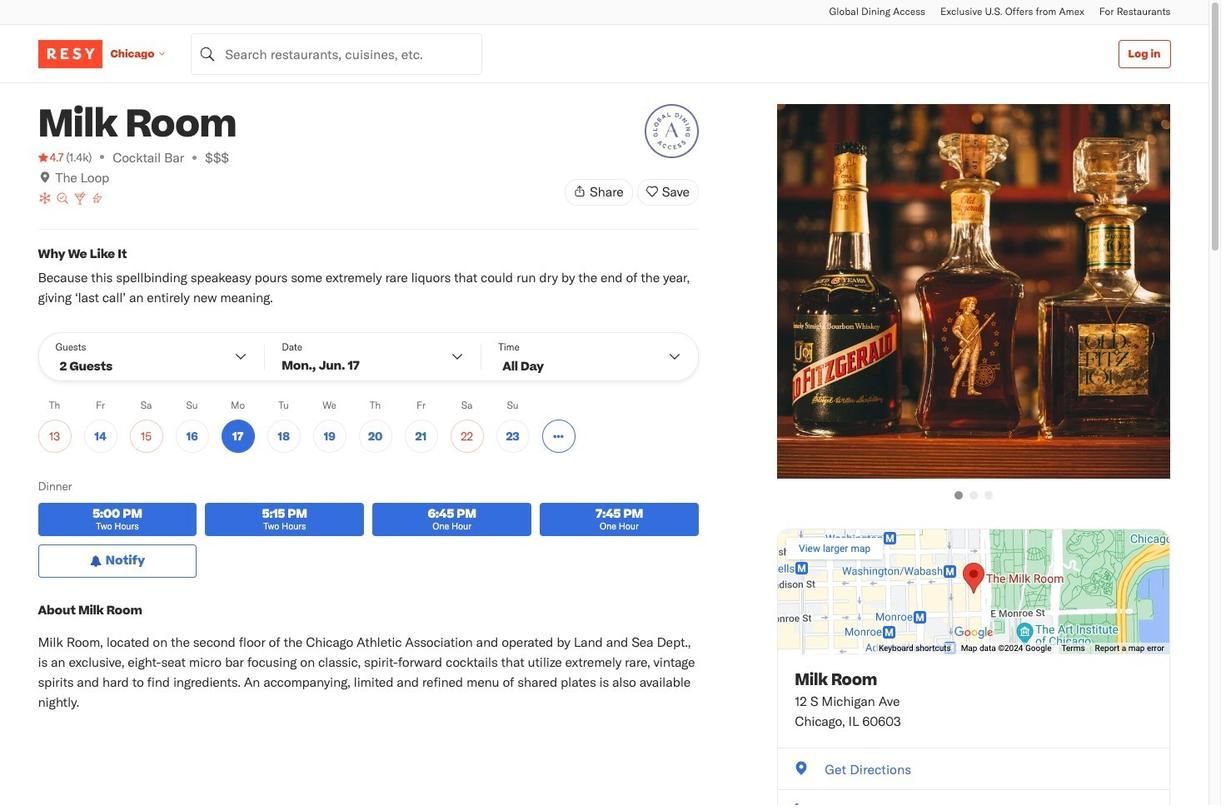 Task type: vqa. For each thing, say whether or not it's contained in the screenshot.
Search restaurants, cuisines, etc. text field
yes



Task type: locate. For each thing, give the bounding box(es) containing it.
None field
[[191, 33, 483, 75]]

Search restaurants, cuisines, etc. text field
[[191, 33, 483, 75]]

4.7 out of 5 stars image
[[38, 149, 64, 166]]



